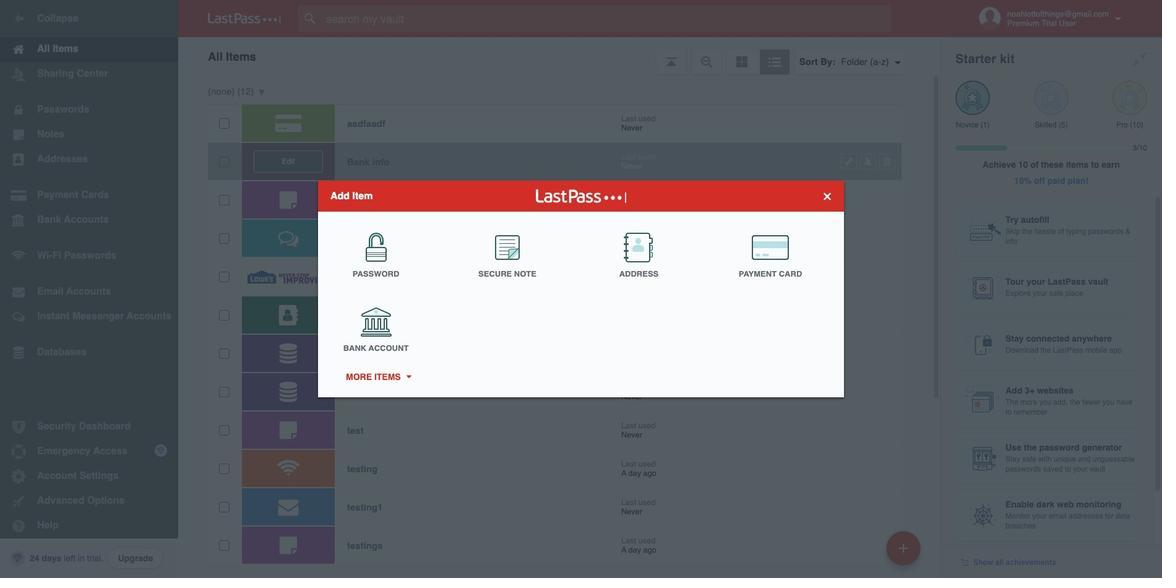 Task type: locate. For each thing, give the bounding box(es) containing it.
Search search field
[[298, 5, 916, 32]]

dialog
[[318, 181, 845, 398]]

new item image
[[900, 544, 908, 553]]

lastpass image
[[208, 13, 281, 24]]

new item navigation
[[882, 528, 929, 578]]

main navigation navigation
[[0, 0, 178, 578]]

search my vault text field
[[298, 5, 916, 32]]

caret right image
[[404, 376, 413, 379]]



Task type: describe. For each thing, give the bounding box(es) containing it.
vault options navigation
[[178, 37, 941, 74]]



